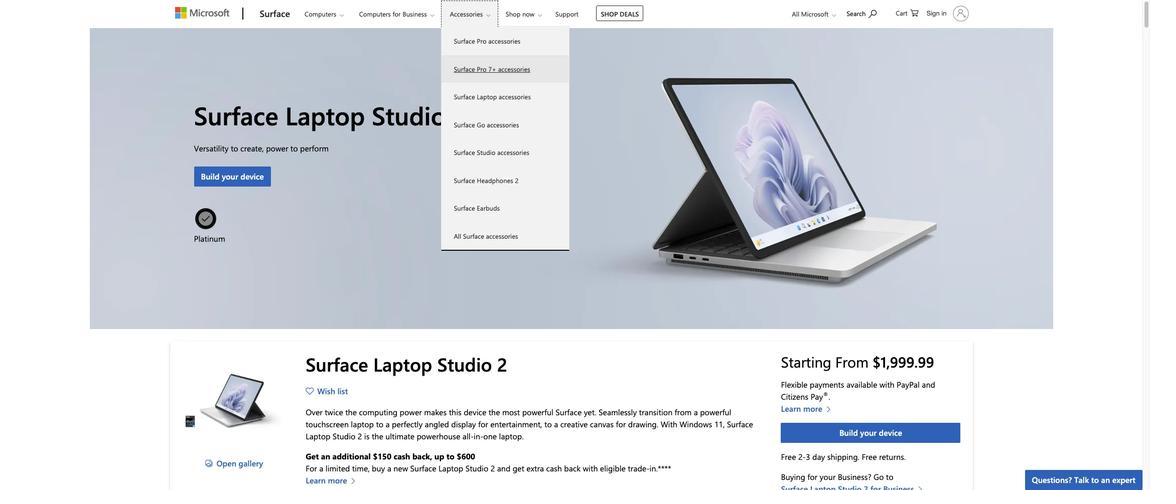 Task type: vqa. For each thing, say whether or not it's contained in the screenshot.
6
no



Task type: describe. For each thing, give the bounding box(es) containing it.
with
[[661, 419, 677, 430]]

buying
[[781, 472, 805, 482]]

cart
[[896, 9, 908, 17]]

1 horizontal spatial go
[[874, 472, 884, 482]]

0 horizontal spatial cash
[[394, 451, 410, 462]]

Search search field
[[842, 2, 887, 24]]

payments
[[810, 379, 844, 390]]

surface laptop accessories link
[[442, 83, 569, 111]]

an inside questions? talk to an expert dropdown button
[[1101, 475, 1110, 485]]

earbuds
[[477, 204, 500, 212]]

pro for 7+
[[477, 64, 487, 73]]

eligible
[[600, 463, 626, 474]]

surface laptop studio 2 for for a limited time, buy a new surface laptop studio 2 and get extra cash back with eligible trade-in.****
[[306, 352, 507, 376]]

most
[[502, 407, 520, 418]]

surface down surface earbuds at the top of page
[[463, 232, 484, 240]]

accessories for surface go accessories
[[487, 120, 519, 129]]

build your device for starting from
[[839, 427, 902, 438]]

®
[[823, 390, 828, 398]]

learn inside ® . learn more
[[781, 403, 801, 414]]

2-
[[798, 451, 806, 462]]

get an additional $150 cash back, up to $600 for a limited time, buy a new surface laptop studio 2 and get extra cash back with eligible trade-in.**** learn more
[[306, 451, 671, 486]]

extra
[[526, 463, 544, 474]]

.
[[828, 391, 830, 402]]

2 inside over twice the computing power makes this device the most powerful surface yet. seamlessly transition from a powerful touchscreen laptop to a perfectly angled display for entertainment, to a creative canvas for drawing. with windows 11, surface laptop studio 2 is the ultimate powerhouse all-in-one laptop.
[[358, 431, 362, 442]]

versatility
[[194, 143, 229, 154]]

headphones
[[477, 176, 513, 184]]

build your device link for surface laptop studio 2
[[194, 167, 271, 187]]

laptop inside over twice the computing power makes this device the most powerful surface yet. seamlessly transition from a powerful touchscreen laptop to a perfectly angled display for entertainment, to a creative canvas for drawing. with windows 11, surface laptop studio 2 is the ultimate powerhouse all-in-one laptop.
[[306, 431, 330, 442]]

surface pro accessories
[[454, 37, 520, 45]]

your for starting from
[[860, 427, 877, 438]]

perfectly
[[392, 419, 423, 430]]

drawing.
[[628, 419, 658, 430]]

® . learn more
[[781, 390, 830, 414]]

surface up create,
[[194, 98, 278, 132]]

and inside get an additional $150 cash back, up to $600 for a limited time, buy a new surface laptop studio 2 and get extra cash back with eligible trade-in.**** learn more
[[497, 463, 510, 474]]

all for all surface accessories
[[454, 232, 461, 240]]

learn inside get an additional $150 cash back, up to $600 for a limited time, buy a new surface laptop studio 2 and get extra cash back with eligible trade-in.**** learn more
[[306, 475, 326, 486]]

surface laptop studio 2 for platinum
[[194, 98, 467, 132]]

1 horizontal spatial learn more link
[[781, 403, 836, 415]]

entertainment,
[[490, 419, 542, 430]]

this
[[449, 407, 462, 418]]

from
[[675, 407, 692, 418]]

accessories for all surface accessories
[[486, 232, 518, 240]]

to inside dropdown button
[[1091, 475, 1099, 485]]

surface left 7+
[[454, 64, 475, 73]]

open gallery
[[216, 458, 263, 469]]

accessories for surface laptop accessories
[[499, 92, 531, 101]]

shop now
[[506, 10, 535, 18]]

build for starting from
[[839, 427, 858, 438]]

surface laptop accessories
[[454, 92, 531, 101]]

surface up wish list
[[306, 352, 368, 376]]

to left create,
[[231, 143, 238, 154]]

computers button
[[296, 1, 352, 27]]

1 vertical spatial learn more link
[[306, 475, 361, 487]]

free 2-3 day shipping. free returns.
[[781, 451, 906, 462]]

gallery
[[239, 458, 263, 469]]

platinum
[[194, 233, 225, 244]]

computing
[[359, 407, 397, 418]]

device for surface laptop studio 2
[[240, 171, 264, 182]]

up
[[434, 451, 444, 462]]

talk
[[1074, 475, 1089, 485]]

citizens
[[781, 391, 808, 402]]

$600
[[457, 451, 475, 462]]

back,
[[412, 451, 432, 462]]

2 powerful from the left
[[700, 407, 731, 418]]

versatility to create, power to perform
[[194, 143, 329, 154]]

accessories for surface studio accessories
[[497, 148, 529, 157]]

ultimate
[[385, 431, 414, 442]]

over twice the computing power makes this device the most powerful surface yet. seamlessly transition from a powerful touchscreen laptop to a perfectly angled display for entertainment, to a creative canvas for drawing. with windows 11, surface laptop studio 2 is the ultimate powerhouse all-in-one laptop.
[[306, 407, 753, 442]]

yet.
[[584, 407, 596, 418]]

with inside get an additional $150 cash back, up to $600 for a limited time, buy a new surface laptop studio 2 and get extra cash back with eligible trade-in.**** learn more
[[583, 463, 598, 474]]

0 vertical spatial power
[[266, 143, 288, 154]]

surface up surface earbuds at the top of page
[[454, 176, 475, 184]]

computers for business button
[[351, 1, 442, 27]]

3
[[806, 451, 810, 462]]

surface pro 7+ accessories link
[[442, 55, 569, 83]]

back
[[564, 463, 581, 474]]

time,
[[352, 463, 370, 474]]

surface up surface go accessories
[[454, 92, 475, 101]]

a right buy
[[387, 463, 391, 474]]

laptop.
[[499, 431, 524, 442]]

2 vertical spatial your
[[820, 472, 836, 482]]

build your device link for starting from
[[781, 423, 961, 443]]

an inside get an additional $150 cash back, up to $600 for a limited time, buy a new surface laptop studio 2 and get extra cash back with eligible trade-in.**** learn more
[[321, 451, 330, 462]]

studio inside over twice the computing power makes this device the most powerful surface yet. seamlessly transition from a powerful touchscreen laptop to a perfectly angled display for entertainment, to a creative canvas for drawing. with windows 11, surface laptop studio 2 is the ultimate powerhouse all-in-one laptop.
[[333, 431, 355, 442]]

all microsoft button
[[784, 1, 841, 27]]

surface inside get an additional $150 cash back, up to $600 for a limited time, buy a new surface laptop studio 2 and get extra cash back with eligible trade-in.**** learn more
[[410, 463, 436, 474]]

11,
[[714, 419, 725, 430]]

one
[[483, 431, 497, 442]]

all surface accessories link
[[442, 222, 569, 250]]

2 inside get an additional $150 cash back, up to $600 for a limited time, buy a new surface laptop studio 2 and get extra cash back with eligible trade-in.**** learn more
[[491, 463, 495, 474]]

open
[[216, 458, 236, 469]]

computers for computers for business
[[359, 10, 391, 18]]

search button
[[842, 2, 881, 24]]

surface earbuds link
[[442, 194, 569, 222]]

more inside get an additional $150 cash back, up to $600 for a limited time, buy a new surface laptop studio 2 and get extra cash back with eligible trade-in.**** learn more
[[328, 475, 347, 486]]

surface pro 7+ accessories
[[454, 64, 530, 73]]

a right the for at the left bottom
[[319, 463, 323, 474]]

surface studio accessories link
[[442, 138, 569, 166]]

accessories for surface pro accessories
[[488, 37, 520, 45]]

search
[[847, 9, 866, 18]]

transition
[[639, 407, 672, 418]]

a up windows
[[694, 407, 698, 418]]

expert
[[1112, 475, 1135, 485]]

a left 'creative'
[[554, 419, 558, 430]]

in.****
[[650, 463, 671, 474]]

$1,999.99
[[873, 352, 934, 371]]

surface pro accessories link
[[442, 27, 569, 55]]

a down computing
[[386, 419, 390, 430]]

windows
[[680, 419, 712, 430]]

for up in-
[[478, 419, 488, 430]]

business
[[403, 10, 427, 18]]

shop
[[601, 10, 618, 18]]

returns.
[[879, 451, 906, 462]]

to inside get an additional $150 cash back, up to $600 for a limited time, buy a new surface laptop studio 2 and get extra cash back with eligible trade-in.**** learn more
[[446, 451, 455, 462]]

2 up most
[[497, 352, 507, 376]]

starting from $1,999.99
[[781, 352, 934, 371]]

makes
[[424, 407, 447, 418]]

to down computing
[[376, 419, 383, 430]]

a surface laptop studio 2 in platinum. image
[[90, 28, 1053, 329]]



Task type: locate. For each thing, give the bounding box(es) containing it.
buy
[[372, 463, 385, 474]]

0 horizontal spatial free
[[781, 451, 796, 462]]

wish list button
[[306, 386, 351, 398]]

a
[[694, 407, 698, 418], [386, 419, 390, 430], [554, 419, 558, 430], [319, 463, 323, 474], [387, 463, 391, 474]]

1 vertical spatial build your device link
[[781, 423, 961, 443]]

pro left 7+
[[477, 64, 487, 73]]

for
[[393, 10, 401, 18], [478, 419, 488, 430], [616, 419, 626, 430], [807, 472, 817, 482]]

shop
[[506, 10, 520, 18]]

build your device link up returns.
[[781, 423, 961, 443]]

cash up new
[[394, 451, 410, 462]]

powerful
[[522, 407, 553, 418], [700, 407, 731, 418]]

1 vertical spatial and
[[497, 463, 510, 474]]

cash left back
[[546, 463, 562, 474]]

surface earbuds
[[454, 204, 500, 212]]

flexible
[[781, 379, 808, 390]]

0 horizontal spatial with
[[583, 463, 598, 474]]

starting
[[781, 352, 831, 371]]

all microsoft
[[792, 10, 828, 18]]

computers left 'business'
[[359, 10, 391, 18]]

1 pro from the top
[[477, 37, 487, 45]]

open gallery button
[[205, 458, 267, 470]]

pro inside surface pro accessories link
[[477, 37, 487, 45]]

to right talk
[[1091, 475, 1099, 485]]

build down versatility
[[201, 171, 220, 182]]

1 horizontal spatial device
[[464, 407, 486, 418]]

all left microsoft
[[792, 10, 799, 18]]

1 vertical spatial your
[[860, 427, 877, 438]]

your down versatility
[[222, 171, 238, 182]]

power up "perfectly"
[[400, 407, 422, 418]]

1 horizontal spatial an
[[1101, 475, 1110, 485]]

with left paypal
[[879, 379, 894, 390]]

computers
[[305, 10, 336, 18], [359, 10, 391, 18]]

all down surface earbuds at the top of page
[[454, 232, 461, 240]]

0 vertical spatial with
[[879, 379, 894, 390]]

0 vertical spatial more
[[803, 403, 822, 414]]

0 horizontal spatial build
[[201, 171, 220, 182]]

0 vertical spatial cash
[[394, 451, 410, 462]]

1 horizontal spatial learn
[[781, 403, 801, 414]]

1 free from the left
[[781, 451, 796, 462]]

2
[[453, 98, 467, 132], [515, 176, 519, 184], [497, 352, 507, 376], [358, 431, 362, 442], [491, 463, 495, 474]]

pro down accessories dropdown button
[[477, 37, 487, 45]]

all for all microsoft
[[792, 10, 799, 18]]

for right buying
[[807, 472, 817, 482]]

0 vertical spatial go
[[477, 120, 485, 129]]

surface down "back,"
[[410, 463, 436, 474]]

canvas
[[590, 419, 614, 430]]

accessories button
[[441, 1, 498, 27]]

pro inside surface pro 7+ accessories link
[[477, 64, 487, 73]]

0 horizontal spatial learn more link
[[306, 475, 361, 487]]

2 vertical spatial device
[[879, 427, 902, 438]]

get
[[306, 451, 319, 462]]

build your device
[[201, 171, 264, 182], [839, 427, 902, 438]]

questions? talk to an expert button
[[1025, 470, 1142, 490]]

display
[[451, 419, 476, 430]]

build up shipping.
[[839, 427, 858, 438]]

surface up surface studio accessories
[[454, 120, 475, 129]]

surface
[[260, 8, 290, 20], [454, 37, 475, 45], [454, 64, 475, 73], [454, 92, 475, 101], [194, 98, 278, 132], [454, 120, 475, 129], [454, 148, 475, 157], [454, 176, 475, 184], [454, 204, 475, 212], [463, 232, 484, 240], [306, 352, 368, 376], [556, 407, 582, 418], [727, 419, 753, 430], [410, 463, 436, 474]]

an
[[321, 451, 330, 462], [1101, 475, 1110, 485]]

learn more link down pay
[[781, 403, 836, 415]]

create,
[[240, 143, 264, 154]]

0 vertical spatial learn
[[781, 403, 801, 414]]

0 vertical spatial learn more link
[[781, 403, 836, 415]]

surface go accessories link
[[442, 111, 569, 138]]

0 horizontal spatial the
[[345, 407, 357, 418]]

1 horizontal spatial build your device
[[839, 427, 902, 438]]

0 vertical spatial device
[[240, 171, 264, 182]]

learn down the for at the left bottom
[[306, 475, 326, 486]]

limited
[[326, 463, 350, 474]]

2 computers from the left
[[359, 10, 391, 18]]

learn more link down limited
[[306, 475, 361, 487]]

1 horizontal spatial more
[[803, 403, 822, 414]]

device for starting from
[[879, 427, 902, 438]]

wish
[[317, 386, 335, 397]]

questions?
[[1032, 475, 1072, 485]]

laptop inside get an additional $150 cash back, up to $600 for a limited time, buy a new surface laptop studio 2 and get extra cash back with eligible trade-in.**** learn more
[[439, 463, 463, 474]]

surface left earbuds
[[454, 204, 475, 212]]

powerful up entertainment,
[[522, 407, 553, 418]]

$150
[[373, 451, 391, 462]]

cash
[[394, 451, 410, 462], [546, 463, 562, 474]]

more down limited
[[328, 475, 347, 486]]

accessories right 7+
[[498, 64, 530, 73]]

0 horizontal spatial an
[[321, 451, 330, 462]]

sign in link
[[921, 2, 973, 26]]

a surface laptop studio 2 in stage mode. image
[[186, 353, 286, 454]]

power
[[266, 143, 288, 154], [400, 407, 422, 418]]

free left returns.
[[862, 451, 877, 462]]

1 vertical spatial cash
[[546, 463, 562, 474]]

0 vertical spatial build your device link
[[194, 167, 271, 187]]

and left get
[[497, 463, 510, 474]]

0 horizontal spatial device
[[240, 171, 264, 182]]

with inside "flexible payments available with paypal and citizens pay"
[[879, 379, 894, 390]]

microsoft
[[801, 10, 828, 18]]

an right get
[[321, 451, 330, 462]]

go up surface studio accessories
[[477, 120, 485, 129]]

free
[[781, 451, 796, 462], [862, 451, 877, 462]]

powerful up '11,'
[[700, 407, 731, 418]]

2 right headphones on the top
[[515, 176, 519, 184]]

0 horizontal spatial learn
[[306, 475, 326, 486]]

get
[[513, 463, 524, 474]]

0 vertical spatial an
[[321, 451, 330, 462]]

touchscreen
[[306, 419, 349, 430]]

business?
[[838, 472, 871, 482]]

and inside "flexible payments available with paypal and citizens pay"
[[922, 379, 935, 390]]

your down day
[[820, 472, 836, 482]]

1 vertical spatial build
[[839, 427, 858, 438]]

build your device down create,
[[201, 171, 264, 182]]

2 horizontal spatial the
[[489, 407, 500, 418]]

1 vertical spatial power
[[400, 407, 422, 418]]

0 horizontal spatial go
[[477, 120, 485, 129]]

2 pro from the top
[[477, 64, 487, 73]]

accessories down surface laptop accessories link
[[487, 120, 519, 129]]

1 vertical spatial pro
[[477, 64, 487, 73]]

more inside ® . learn more
[[803, 403, 822, 414]]

surface up 'creative'
[[556, 407, 582, 418]]

0 horizontal spatial build your device link
[[194, 167, 271, 187]]

2 free from the left
[[862, 451, 877, 462]]

and right paypal
[[922, 379, 935, 390]]

1 horizontal spatial computers
[[359, 10, 391, 18]]

power right create,
[[266, 143, 288, 154]]

1 vertical spatial build your device
[[839, 427, 902, 438]]

2 up surface studio accessories
[[453, 98, 467, 132]]

more down pay
[[803, 403, 822, 414]]

build
[[201, 171, 220, 182], [839, 427, 858, 438]]

0 vertical spatial build your device
[[201, 171, 264, 182]]

1 vertical spatial surface laptop studio 2
[[306, 352, 507, 376]]

the right is
[[372, 431, 383, 442]]

1 vertical spatial an
[[1101, 475, 1110, 485]]

0 horizontal spatial more
[[328, 475, 347, 486]]

the left most
[[489, 407, 500, 418]]

microsoft image
[[175, 7, 229, 19]]

your for surface laptop studio 2
[[222, 171, 238, 182]]

accessories
[[450, 10, 483, 18]]

device up display
[[464, 407, 486, 418]]

build your device up returns.
[[839, 427, 902, 438]]

1 vertical spatial more
[[328, 475, 347, 486]]

wish list
[[317, 386, 348, 397]]

the
[[345, 407, 357, 418], [489, 407, 500, 418], [372, 431, 383, 442]]

for down seamlessly at the bottom of the page
[[616, 419, 626, 430]]

2 left get
[[491, 463, 495, 474]]

for inside dropdown button
[[393, 10, 401, 18]]

1 vertical spatial learn
[[306, 475, 326, 486]]

all-
[[462, 431, 474, 442]]

deals
[[620, 10, 639, 18]]

buying for your business? go to
[[781, 472, 893, 482]]

1 vertical spatial all
[[454, 232, 461, 240]]

surface right '11,'
[[727, 419, 753, 430]]

surface down accessories
[[454, 37, 475, 45]]

studio inside get an additional $150 cash back, up to $600 for a limited time, buy a new surface laptop studio 2 and get extra cash back with eligible trade-in.**** learn more
[[465, 463, 488, 474]]

all inside dropdown button
[[792, 10, 799, 18]]

computers right surface link
[[305, 10, 336, 18]]

build your device link
[[194, 167, 271, 187], [781, 423, 961, 443]]

build for surface laptop studio 2
[[201, 171, 220, 182]]

0 vertical spatial pro
[[477, 37, 487, 45]]

1 horizontal spatial the
[[372, 431, 383, 442]]

go right business?
[[874, 472, 884, 482]]

1 horizontal spatial and
[[922, 379, 935, 390]]

list
[[337, 386, 348, 397]]

power inside over twice the computing power makes this device the most powerful surface yet. seamlessly transition from a powerful touchscreen laptop to a perfectly angled display for entertainment, to a creative canvas for drawing. with windows 11, surface laptop studio 2 is the ultimate powerhouse all-in-one laptop.
[[400, 407, 422, 418]]

surface left computers dropdown button
[[260, 8, 290, 20]]

surface headphones 2 link
[[442, 166, 569, 194]]

shop now button
[[497, 1, 550, 27]]

2 horizontal spatial your
[[860, 427, 877, 438]]

device inside over twice the computing power makes this device the most powerful surface yet. seamlessly transition from a powerful touchscreen laptop to a perfectly angled display for entertainment, to a creative canvas for drawing. with windows 11, surface laptop studio 2 is the ultimate powerhouse all-in-one laptop.
[[464, 407, 486, 418]]

with right back
[[583, 463, 598, 474]]

to right "up"
[[446, 451, 455, 462]]

1 horizontal spatial cash
[[546, 463, 562, 474]]

accessories down surface earbuds link
[[486, 232, 518, 240]]

1 horizontal spatial all
[[792, 10, 799, 18]]

build your device link down create,
[[194, 167, 271, 187]]

flexible payments available with paypal and citizens pay
[[781, 379, 935, 402]]

0 horizontal spatial your
[[222, 171, 238, 182]]

learn more link
[[781, 403, 836, 415], [306, 475, 361, 487]]

7+
[[488, 64, 496, 73]]

free left the "2-"
[[781, 451, 796, 462]]

computers for business
[[359, 10, 427, 18]]

to down returns.
[[886, 472, 893, 482]]

new
[[393, 463, 408, 474]]

0 horizontal spatial all
[[454, 232, 461, 240]]

1 horizontal spatial build your device link
[[781, 423, 961, 443]]

accessories down surface go accessories link
[[497, 148, 529, 157]]

surface laptop studio 2
[[194, 98, 467, 132], [306, 352, 507, 376]]

additional
[[332, 451, 371, 462]]

your
[[222, 171, 238, 182], [860, 427, 877, 438], [820, 472, 836, 482]]

surface up surface headphones 2
[[454, 148, 475, 157]]

pay
[[811, 391, 823, 402]]

learn down citizens
[[781, 403, 801, 414]]

accessories down surface pro 7+ accessories link in the top left of the page
[[499, 92, 531, 101]]

0 vertical spatial build
[[201, 171, 220, 182]]

2 left is
[[358, 431, 362, 442]]

1 horizontal spatial powerful
[[700, 407, 731, 418]]

with
[[879, 379, 894, 390], [583, 463, 598, 474]]

pro for accessories
[[477, 37, 487, 45]]

an left expert
[[1101, 475, 1110, 485]]

seamlessly
[[599, 407, 637, 418]]

1 vertical spatial with
[[583, 463, 598, 474]]

0 vertical spatial surface laptop studio 2
[[194, 98, 467, 132]]

0 horizontal spatial powerful
[[522, 407, 553, 418]]

1 horizontal spatial power
[[400, 407, 422, 418]]

0 vertical spatial your
[[222, 171, 238, 182]]

sign
[[927, 10, 940, 17]]

questions? talk to an expert
[[1032, 475, 1135, 485]]

0 horizontal spatial and
[[497, 463, 510, 474]]

go inside surface go accessories link
[[477, 120, 485, 129]]

laptop
[[477, 92, 497, 101], [285, 98, 365, 132], [373, 352, 432, 376], [306, 431, 330, 442], [439, 463, 463, 474]]

for
[[306, 463, 317, 474]]

and
[[922, 379, 935, 390], [497, 463, 510, 474]]

device up returns.
[[879, 427, 902, 438]]

your up 'free 2-3 day shipping. free returns.'
[[860, 427, 877, 438]]

angled
[[425, 419, 449, 430]]

computers for computers
[[305, 10, 336, 18]]

1 vertical spatial go
[[874, 472, 884, 482]]

1 horizontal spatial free
[[862, 451, 877, 462]]

to left 'creative'
[[544, 419, 552, 430]]

accessories up surface pro 7+ accessories link in the top left of the page
[[488, 37, 520, 45]]

1 horizontal spatial build
[[839, 427, 858, 438]]

1 powerful from the left
[[522, 407, 553, 418]]

shipping.
[[827, 451, 860, 462]]

1 computers from the left
[[305, 10, 336, 18]]

powerhouse
[[417, 431, 460, 442]]

laptop
[[351, 419, 374, 430]]

build your device for surface laptop studio 2
[[201, 171, 264, 182]]

the up laptop
[[345, 407, 357, 418]]

in-
[[474, 431, 483, 442]]

shop deals
[[601, 10, 639, 18]]

for left 'business'
[[393, 10, 401, 18]]

trade-
[[628, 463, 650, 474]]

1 horizontal spatial your
[[820, 472, 836, 482]]

1 vertical spatial device
[[464, 407, 486, 418]]

0 vertical spatial all
[[792, 10, 799, 18]]

device down create,
[[240, 171, 264, 182]]

twice
[[325, 407, 343, 418]]

is
[[364, 431, 370, 442]]

0 vertical spatial and
[[922, 379, 935, 390]]

0 horizontal spatial computers
[[305, 10, 336, 18]]

1 horizontal spatial with
[[879, 379, 894, 390]]

0 horizontal spatial power
[[266, 143, 288, 154]]

0 horizontal spatial build your device
[[201, 171, 264, 182]]

to left the perform
[[290, 143, 298, 154]]

device
[[240, 171, 264, 182], [464, 407, 486, 418], [879, 427, 902, 438]]

2 horizontal spatial device
[[879, 427, 902, 438]]



